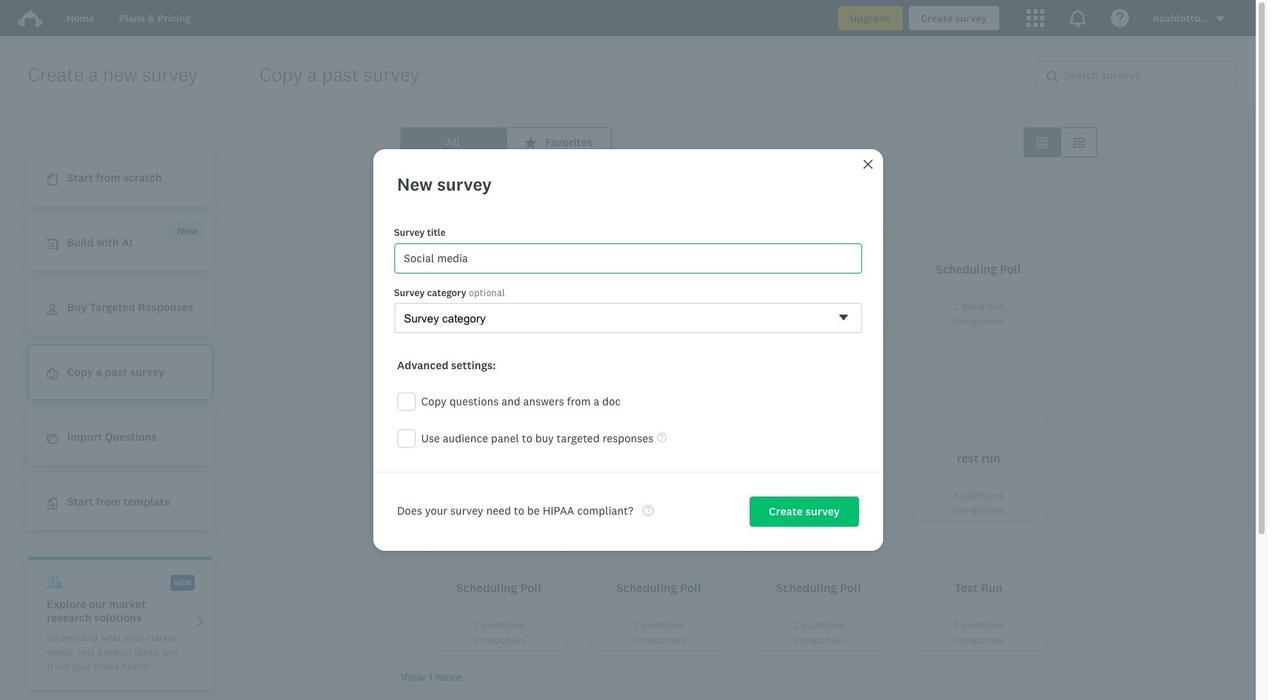 Task type: describe. For each thing, give the bounding box(es) containing it.
documentclone image
[[47, 369, 58, 380]]

chevronright image
[[195, 616, 206, 627]]

2 brand logo image from the top
[[18, 9, 42, 27]]

Survey name field
[[394, 243, 862, 274]]

user image
[[47, 304, 58, 315]]

1 horizontal spatial help image
[[657, 433, 667, 442]]

close image
[[862, 159, 874, 171]]

0 horizontal spatial help image
[[643, 505, 654, 516]]

Search surveys field
[[1058, 61, 1237, 90]]

textboxmultiple image
[[1073, 137, 1084, 148]]

1 brand logo image from the top
[[18, 6, 42, 30]]

close image
[[863, 160, 872, 169]]



Task type: locate. For each thing, give the bounding box(es) containing it.
document image
[[47, 174, 58, 186]]

starfilled image
[[706, 235, 717, 247], [546, 425, 557, 436], [706, 554, 717, 566], [866, 554, 877, 566], [1026, 554, 1037, 566]]

clone image
[[47, 434, 58, 445]]

documentplus image
[[47, 499, 58, 510]]

products icon image
[[1026, 9, 1045, 27], [1026, 9, 1045, 27]]

0 vertical spatial help image
[[657, 433, 667, 442]]

1 vertical spatial help image
[[643, 505, 654, 516]]

dialog
[[373, 150, 883, 551]]

dropdown arrow icon image
[[1215, 14, 1226, 24], [1217, 16, 1224, 22]]

grid image
[[1036, 137, 1047, 148]]

brand logo image
[[18, 6, 42, 30], [18, 9, 42, 27]]

search image
[[1047, 71, 1058, 82]]

help icon image
[[1111, 9, 1129, 27]]

starfilled image
[[525, 137, 536, 148], [546, 235, 557, 247], [866, 235, 877, 247], [1026, 235, 1037, 247], [1026, 425, 1037, 436], [546, 554, 557, 566]]

notification center icon image
[[1069, 9, 1087, 27]]

help image
[[657, 433, 667, 442], [643, 505, 654, 516]]



Task type: vqa. For each thing, say whether or not it's contained in the screenshot.
the rightmost Products Icon
no



